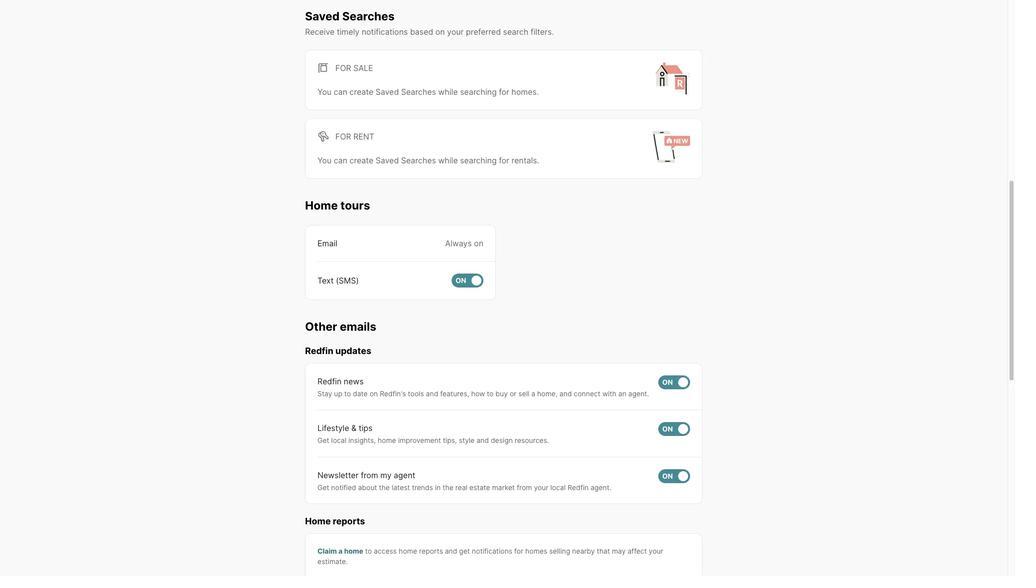 Task type: locate. For each thing, give the bounding box(es) containing it.
notifications right timely
[[362, 27, 408, 37]]

0 vertical spatial local
[[331, 437, 347, 445]]

your
[[447, 27, 464, 37], [534, 484, 549, 492], [649, 547, 664, 556]]

and left get
[[445, 547, 458, 556]]

1 vertical spatial on
[[474, 238, 484, 248]]

preferred
[[466, 27, 501, 37]]

2 vertical spatial saved
[[376, 156, 399, 165]]

2 . from the top
[[537, 156, 540, 165]]

searching for homes
[[460, 87, 497, 97]]

your right market
[[534, 484, 549, 492]]

the down my
[[379, 484, 390, 492]]

agent. inside newsletter from my agent get notified about the latest trends in the real estate market from your local redfin agent.
[[591, 484, 612, 492]]

1 horizontal spatial reports
[[419, 547, 443, 556]]

0 horizontal spatial home
[[344, 547, 364, 556]]

1 you from the top
[[318, 87, 332, 97]]

1 vertical spatial for
[[336, 132, 351, 142]]

home right insights,
[[378, 437, 396, 445]]

get
[[460, 547, 470, 556]]

for
[[336, 63, 351, 73], [336, 132, 351, 142]]

1 horizontal spatial your
[[534, 484, 549, 492]]

redfin for redfin updates
[[305, 346, 334, 357]]

1 can from the top
[[334, 87, 348, 97]]

0 horizontal spatial on
[[370, 390, 378, 398]]

home
[[305, 199, 338, 213], [305, 517, 331, 527]]

0 vertical spatial your
[[447, 27, 464, 37]]

get inside newsletter from my agent get notified about the latest trends in the real estate market from your local redfin agent.
[[318, 484, 329, 492]]

while for rentals
[[439, 156, 458, 165]]

to left buy
[[487, 390, 494, 398]]

0 vertical spatial a
[[532, 390, 536, 398]]

0 vertical spatial redfin
[[305, 346, 334, 357]]

get down newsletter on the left of page
[[318, 484, 329, 492]]

homes inside to access home reports and get notifications for homes selling nearby that may affect your estimate.
[[526, 547, 548, 556]]

a
[[532, 390, 536, 398], [339, 547, 343, 556]]

0 vertical spatial you
[[318, 87, 332, 97]]

home right access
[[399, 547, 417, 556]]

home inside "lifestyle & tips get local insights, home improvement tips, style and design resources."
[[378, 437, 396, 445]]

local
[[331, 437, 347, 445], [551, 484, 566, 492]]

0 horizontal spatial local
[[331, 437, 347, 445]]

1 searching from the top
[[460, 87, 497, 97]]

0 vertical spatial for
[[336, 63, 351, 73]]

1 vertical spatial while
[[439, 156, 458, 165]]

searches
[[342, 9, 395, 23], [401, 87, 436, 97], [401, 156, 436, 165]]

None checkbox
[[452, 274, 484, 288], [659, 470, 691, 484], [452, 274, 484, 288], [659, 470, 691, 484]]

1 vertical spatial home
[[305, 517, 331, 527]]

your inside to access home reports and get notifications for homes selling nearby that may affect your estimate.
[[649, 547, 664, 556]]

home up claim
[[305, 517, 331, 527]]

0 vertical spatial while
[[439, 87, 458, 97]]

2 create from the top
[[350, 156, 374, 165]]

1 vertical spatial redfin
[[318, 377, 342, 387]]

reports up the 'claim a home'
[[333, 517, 365, 527]]

homes for selling
[[526, 547, 548, 556]]

1 vertical spatial from
[[517, 484, 532, 492]]

to left access
[[366, 547, 372, 556]]

1 for from the top
[[336, 63, 351, 73]]

get down lifestyle
[[318, 437, 329, 445]]

notifications inside saved searches receive timely notifications based on your preferred search filters.
[[362, 27, 408, 37]]

1 vertical spatial saved
[[376, 87, 399, 97]]

home inside to access home reports and get notifications for homes selling nearby that may affect your estimate.
[[399, 547, 417, 556]]

on right always
[[474, 238, 484, 248]]

resources.
[[515, 437, 550, 445]]

0 vertical spatial for
[[499, 87, 510, 97]]

a inside redfin news stay up to date on redfin's tools and features, how to buy or sell a home, and connect with an agent.
[[532, 390, 536, 398]]

0 horizontal spatial the
[[379, 484, 390, 492]]

real
[[456, 484, 468, 492]]

reports inside to access home reports and get notifications for homes selling nearby that may affect your estimate.
[[419, 547, 443, 556]]

0 horizontal spatial agent.
[[591, 484, 612, 492]]

in
[[435, 484, 441, 492]]

&
[[352, 424, 357, 434]]

home reports
[[305, 517, 365, 527]]

from right market
[[517, 484, 532, 492]]

redfin
[[305, 346, 334, 357], [318, 377, 342, 387], [568, 484, 589, 492]]

2 vertical spatial your
[[649, 547, 664, 556]]

newsletter
[[318, 471, 359, 481]]

1 vertical spatial local
[[551, 484, 566, 492]]

0 vertical spatial homes
[[512, 87, 537, 97]]

1 horizontal spatial from
[[517, 484, 532, 492]]

a right sell
[[532, 390, 536, 398]]

your left preferred
[[447, 27, 464, 37]]

1 vertical spatial a
[[339, 547, 343, 556]]

0 vertical spatial notifications
[[362, 27, 408, 37]]

0 vertical spatial reports
[[333, 517, 365, 527]]

reports
[[333, 517, 365, 527], [419, 547, 443, 556]]

stay
[[318, 390, 332, 398]]

rentals
[[512, 156, 537, 165]]

2 horizontal spatial your
[[649, 547, 664, 556]]

tours
[[341, 199, 370, 213]]

homes
[[512, 87, 537, 97], [526, 547, 548, 556]]

1 get from the top
[[318, 437, 329, 445]]

agent. inside redfin news stay up to date on redfin's tools and features, how to buy or sell a home, and connect with an agent.
[[629, 390, 650, 398]]

news
[[344, 377, 364, 387]]

2 vertical spatial on
[[370, 390, 378, 398]]

text
[[318, 276, 334, 286]]

your right "affect" at bottom
[[649, 547, 664, 556]]

the right in
[[443, 484, 454, 492]]

home left tours
[[305, 199, 338, 213]]

reports left get
[[419, 547, 443, 556]]

searches inside saved searches receive timely notifications based on your preferred search filters.
[[342, 9, 395, 23]]

create for sale
[[350, 87, 374, 97]]

1 vertical spatial .
[[537, 156, 540, 165]]

you can create saved searches while searching for homes .
[[318, 87, 539, 97]]

1 vertical spatial reports
[[419, 547, 443, 556]]

1 vertical spatial your
[[534, 484, 549, 492]]

while
[[439, 87, 458, 97], [439, 156, 458, 165]]

2 vertical spatial searches
[[401, 156, 436, 165]]

2 you from the top
[[318, 156, 332, 165]]

1 vertical spatial create
[[350, 156, 374, 165]]

redfin for redfin news stay up to date on redfin's tools and features, how to buy or sell a home, and connect with an agent.
[[318, 377, 342, 387]]

you can create saved searches while searching for rentals .
[[318, 156, 540, 165]]

0 vertical spatial from
[[361, 471, 378, 481]]

on
[[436, 27, 445, 37], [474, 238, 484, 248], [370, 390, 378, 398]]

tools
[[408, 390, 424, 398]]

home for home reports
[[305, 517, 331, 527]]

notifications right get
[[472, 547, 513, 556]]

search
[[504, 27, 529, 37]]

notified
[[331, 484, 356, 492]]

up
[[334, 390, 343, 398]]

design
[[491, 437, 513, 445]]

1 vertical spatial can
[[334, 156, 348, 165]]

can for for sale
[[334, 87, 348, 97]]

1 create from the top
[[350, 87, 374, 97]]

0 vertical spatial agent.
[[629, 390, 650, 398]]

local inside "lifestyle & tips get local insights, home improvement tips, style and design resources."
[[331, 437, 347, 445]]

1 horizontal spatial the
[[443, 484, 454, 492]]

1 horizontal spatial notifications
[[472, 547, 513, 556]]

0 vertical spatial can
[[334, 87, 348, 97]]

saved
[[305, 9, 340, 23], [376, 87, 399, 97], [376, 156, 399, 165]]

and
[[426, 390, 439, 398], [560, 390, 572, 398], [477, 437, 489, 445], [445, 547, 458, 556]]

1 horizontal spatial to
[[366, 547, 372, 556]]

get
[[318, 437, 329, 445], [318, 484, 329, 492]]

2 horizontal spatial home
[[399, 547, 417, 556]]

on for my
[[663, 472, 673, 481]]

1 horizontal spatial agent.
[[629, 390, 650, 398]]

how
[[472, 390, 485, 398]]

for for for rent
[[336, 132, 351, 142]]

from
[[361, 471, 378, 481], [517, 484, 532, 492]]

and right style
[[477, 437, 489, 445]]

2 searching from the top
[[460, 156, 497, 165]]

searches for for rent
[[401, 156, 436, 165]]

1 vertical spatial agent.
[[591, 484, 612, 492]]

1 vertical spatial notifications
[[472, 547, 513, 556]]

for left "sale"
[[336, 63, 351, 73]]

create down rent
[[350, 156, 374, 165]]

on
[[456, 276, 467, 285], [663, 378, 673, 387], [663, 425, 673, 434], [663, 472, 673, 481]]

on right based
[[436, 27, 445, 37]]

for left rent
[[336, 132, 351, 142]]

2 while from the top
[[439, 156, 458, 165]]

1 while from the top
[[439, 87, 458, 97]]

saved for for sale
[[376, 87, 399, 97]]

1 horizontal spatial on
[[436, 27, 445, 37]]

can down for sale at the top of page
[[334, 87, 348, 97]]

0 vertical spatial .
[[537, 87, 539, 97]]

based
[[410, 27, 434, 37]]

to
[[345, 390, 351, 398], [487, 390, 494, 398], [366, 547, 372, 556]]

1 vertical spatial homes
[[526, 547, 548, 556]]

1 home from the top
[[305, 199, 338, 213]]

redfin inside redfin news stay up to date on redfin's tools and features, how to buy or sell a home, and connect with an agent.
[[318, 377, 342, 387]]

improvement
[[398, 437, 441, 445]]

1 vertical spatial you
[[318, 156, 332, 165]]

1 horizontal spatial a
[[532, 390, 536, 398]]

to inside to access home reports and get notifications for homes selling nearby that may affect your estimate.
[[366, 547, 372, 556]]

agent.
[[629, 390, 650, 398], [591, 484, 612, 492]]

0 vertical spatial get
[[318, 437, 329, 445]]

0 vertical spatial saved
[[305, 9, 340, 23]]

receive
[[305, 27, 335, 37]]

1 vertical spatial get
[[318, 484, 329, 492]]

insights,
[[349, 437, 376, 445]]

on inside saved searches receive timely notifications based on your preferred search filters.
[[436, 27, 445, 37]]

and inside "lifestyle & tips get local insights, home improvement tips, style and design resources."
[[477, 437, 489, 445]]

for for for sale
[[336, 63, 351, 73]]

you
[[318, 87, 332, 97], [318, 156, 332, 165]]

redfin updates
[[305, 346, 372, 357]]

0 vertical spatial searching
[[460, 87, 497, 97]]

0 vertical spatial searches
[[342, 9, 395, 23]]

on right date on the left bottom of the page
[[370, 390, 378, 398]]

can down for rent
[[334, 156, 348, 165]]

home
[[378, 437, 396, 445], [344, 547, 364, 556], [399, 547, 417, 556]]

2 home from the top
[[305, 517, 331, 527]]

filters.
[[531, 27, 554, 37]]

to right up
[[345, 390, 351, 398]]

lifestyle & tips get local insights, home improvement tips, style and design resources.
[[318, 424, 550, 445]]

timely
[[337, 27, 360, 37]]

2 get from the top
[[318, 484, 329, 492]]

tips,
[[443, 437, 457, 445]]

2 for from the top
[[336, 132, 351, 142]]

1 vertical spatial searches
[[401, 87, 436, 97]]

home up estimate.
[[344, 547, 364, 556]]

the
[[379, 484, 390, 492], [443, 484, 454, 492]]

2 can from the top
[[334, 156, 348, 165]]

searching
[[460, 87, 497, 97], [460, 156, 497, 165]]

text (sms)
[[318, 276, 359, 286]]

from up about
[[361, 471, 378, 481]]

0 horizontal spatial your
[[447, 27, 464, 37]]

create
[[350, 87, 374, 97], [350, 156, 374, 165]]

0 vertical spatial home
[[305, 199, 338, 213]]

1 horizontal spatial local
[[551, 484, 566, 492]]

0 vertical spatial create
[[350, 87, 374, 97]]

.
[[537, 87, 539, 97], [537, 156, 540, 165]]

for
[[499, 87, 510, 97], [499, 156, 510, 165], [515, 547, 524, 556]]

searches for for sale
[[401, 87, 436, 97]]

saved inside saved searches receive timely notifications based on your preferred search filters.
[[305, 9, 340, 23]]

access
[[374, 547, 397, 556]]

a up estimate.
[[339, 547, 343, 556]]

0 vertical spatial on
[[436, 27, 445, 37]]

1 vertical spatial for
[[499, 156, 510, 165]]

date
[[353, 390, 368, 398]]

None checkbox
[[659, 376, 691, 390], [659, 423, 691, 437], [659, 376, 691, 390], [659, 423, 691, 437]]

1 vertical spatial searching
[[460, 156, 497, 165]]

on for tips
[[663, 425, 673, 434]]

1 . from the top
[[537, 87, 539, 97]]

for sale
[[336, 63, 373, 73]]

create down "sale"
[[350, 87, 374, 97]]

notifications
[[362, 27, 408, 37], [472, 547, 513, 556]]

redfin's
[[380, 390, 406, 398]]

2 vertical spatial redfin
[[568, 484, 589, 492]]

can
[[334, 87, 348, 97], [334, 156, 348, 165]]

agent
[[394, 471, 416, 481]]

on inside redfin news stay up to date on redfin's tools and features, how to buy or sell a home, and connect with an agent.
[[370, 390, 378, 398]]

for for homes
[[499, 87, 510, 97]]

while for homes
[[439, 87, 458, 97]]

0 horizontal spatial notifications
[[362, 27, 408, 37]]

1 horizontal spatial home
[[378, 437, 396, 445]]

2 vertical spatial for
[[515, 547, 524, 556]]



Task type: vqa. For each thing, say whether or not it's contained in the screenshot.
the middle 'Saved'
yes



Task type: describe. For each thing, give the bounding box(es) containing it.
and inside to access home reports and get notifications for homes selling nearby that may affect your estimate.
[[445, 547, 458, 556]]

always on
[[446, 238, 484, 248]]

features,
[[441, 390, 470, 398]]

notifications inside to access home reports and get notifications for homes selling nearby that may affect your estimate.
[[472, 547, 513, 556]]

on for stay
[[663, 378, 673, 387]]

my
[[381, 471, 392, 481]]

that
[[597, 547, 610, 556]]

may
[[612, 547, 626, 556]]

your inside saved searches receive timely notifications based on your preferred search filters.
[[447, 27, 464, 37]]

and right tools
[[426, 390, 439, 398]]

1 the from the left
[[379, 484, 390, 492]]

connect
[[574, 390, 601, 398]]

can for for rent
[[334, 156, 348, 165]]

lifestyle
[[318, 424, 349, 434]]

always
[[446, 238, 472, 248]]

(sms)
[[336, 276, 359, 286]]

claim a home
[[318, 547, 364, 556]]

home,
[[538, 390, 558, 398]]

home for home tours
[[305, 199, 338, 213]]

market
[[492, 484, 515, 492]]

get inside "lifestyle & tips get local insights, home improvement tips, style and design resources."
[[318, 437, 329, 445]]

saved searches receive timely notifications based on your preferred search filters.
[[305, 9, 554, 37]]

redfin news stay up to date on redfin's tools and features, how to buy or sell a home, and connect with an agent.
[[318, 377, 650, 398]]

create for rent
[[350, 156, 374, 165]]

rent
[[354, 132, 375, 142]]

0 horizontal spatial reports
[[333, 517, 365, 527]]

for for rentals
[[499, 156, 510, 165]]

sell
[[519, 390, 530, 398]]

latest
[[392, 484, 410, 492]]

to access home reports and get notifications for homes selling nearby that may affect your estimate.
[[318, 547, 664, 566]]

home for to access home reports and get notifications for homes selling nearby that may affect your estimate.
[[399, 547, 417, 556]]

2 the from the left
[[443, 484, 454, 492]]

you for you can create saved searches while searching for homes .
[[318, 87, 332, 97]]

or
[[510, 390, 517, 398]]

you for you can create saved searches while searching for rentals .
[[318, 156, 332, 165]]

and right the home,
[[560, 390, 572, 398]]

on for searches
[[436, 27, 445, 37]]

for rent
[[336, 132, 375, 142]]

saved for for rent
[[376, 156, 399, 165]]

. for homes
[[537, 87, 539, 97]]

home tours
[[305, 199, 370, 213]]

other
[[305, 320, 337, 334]]

about
[[358, 484, 377, 492]]

estate
[[470, 484, 491, 492]]

with
[[603, 390, 617, 398]]

selling
[[550, 547, 571, 556]]

2 horizontal spatial to
[[487, 390, 494, 398]]

an
[[619, 390, 627, 398]]

0 horizontal spatial a
[[339, 547, 343, 556]]

. for rentals
[[537, 156, 540, 165]]

tips
[[359, 424, 373, 434]]

newsletter from my agent get notified about the latest trends in the real estate market from your local redfin agent.
[[318, 471, 612, 492]]

estimate.
[[318, 558, 348, 566]]

2 horizontal spatial on
[[474, 238, 484, 248]]

local inside newsletter from my agent get notified about the latest trends in the real estate market from your local redfin agent.
[[551, 484, 566, 492]]

sale
[[354, 63, 373, 73]]

trends
[[412, 484, 433, 492]]

emails
[[340, 320, 377, 334]]

redfin inside newsletter from my agent get notified about the latest trends in the real estate market from your local redfin agent.
[[568, 484, 589, 492]]

0 horizontal spatial to
[[345, 390, 351, 398]]

claim
[[318, 547, 337, 556]]

searching for rentals
[[460, 156, 497, 165]]

on for news
[[370, 390, 378, 398]]

for inside to access home reports and get notifications for homes selling nearby that may affect your estimate.
[[515, 547, 524, 556]]

style
[[459, 437, 475, 445]]

email
[[318, 238, 338, 248]]

other emails
[[305, 320, 377, 334]]

affect
[[628, 547, 647, 556]]

your inside newsletter from my agent get notified about the latest trends in the real estate market from your local redfin agent.
[[534, 484, 549, 492]]

home for claim a home
[[344, 547, 364, 556]]

updates
[[336, 346, 372, 357]]

buy
[[496, 390, 508, 398]]

nearby
[[573, 547, 595, 556]]

0 horizontal spatial from
[[361, 471, 378, 481]]

claim a home link
[[318, 547, 364, 556]]

homes for .
[[512, 87, 537, 97]]



